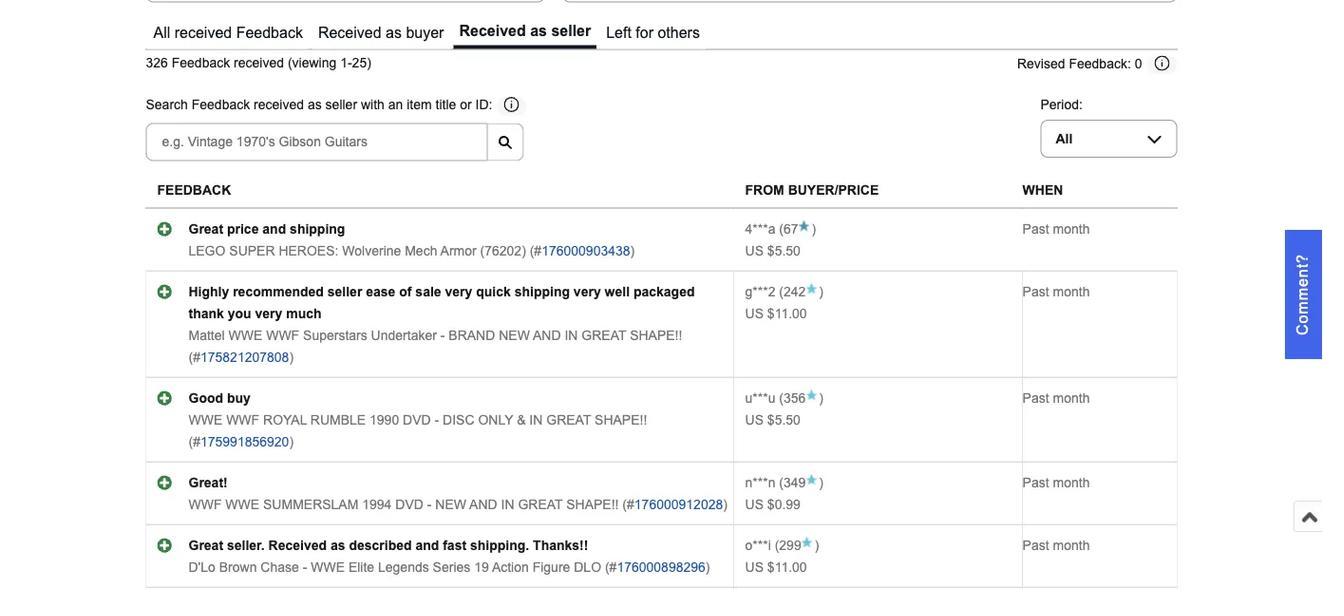 Task type: vqa. For each thing, say whether or not it's contained in the screenshot.
third Feedback Left By Buyer. ELEMENT
yes



Task type: locate. For each thing, give the bounding box(es) containing it.
feedback left by buyer. element left 356
[[745, 391, 776, 405]]

seller inside highly recommended seller ease of sale very quick shipping very well packaged thank you very much
[[328, 284, 362, 299]]

great inside great! wwf wwe summerslam 1994 dvd - new and in great shape!! (# 176000912028 )
[[518, 497, 563, 512]]

great price and shipping lego super heroes: wolverine mech armor (76202) (# 176000903438 )
[[189, 222, 635, 258]]

0 vertical spatial and
[[263, 222, 286, 236]]

title
[[436, 98, 456, 113]]

rumble
[[311, 413, 366, 427]]

1 past from the top
[[1023, 222, 1050, 236]]

2 us from the top
[[745, 306, 764, 321]]

received
[[175, 24, 232, 41], [234, 56, 284, 71], [254, 98, 304, 113]]

past month element for 242
[[1023, 284, 1090, 299]]

us for g***2
[[745, 306, 764, 321]]

4 past from the top
[[1023, 475, 1050, 490]]

seller left ease
[[328, 284, 362, 299]]

1 horizontal spatial shipping
[[515, 284, 570, 299]]

great
[[189, 222, 223, 236], [189, 538, 223, 553]]

176000898296 link
[[617, 560, 706, 575]]

and up super
[[263, 222, 286, 236]]

us for 4***a
[[745, 243, 764, 258]]

new up fast
[[435, 497, 467, 512]]

in
[[565, 328, 578, 343], [530, 413, 543, 427], [501, 497, 515, 512]]

us
[[745, 243, 764, 258], [745, 306, 764, 321], [745, 413, 764, 427], [745, 497, 764, 512], [745, 560, 764, 575]]

( right g***2
[[779, 284, 784, 299]]

2 vertical spatial wwf
[[189, 497, 222, 512]]

and inside mattel wwe wwf superstars undertaker - brand new and in great shape!! (#
[[533, 328, 561, 343]]

1 us $11.00 from the top
[[745, 306, 807, 321]]

dvd right 1994
[[396, 497, 424, 512]]

(# down mattel
[[189, 350, 200, 365]]

dvd inside great! wwf wwe summerslam 1994 dvd - new and in great shape!! (# 176000912028 )
[[396, 497, 424, 512]]

all
[[153, 24, 170, 41], [1056, 131, 1073, 146]]

super
[[229, 243, 275, 258]]

2 feedback left by buyer. element from the top
[[745, 284, 776, 299]]

0 vertical spatial $5.50
[[768, 243, 801, 258]]

month for ( 356
[[1053, 391, 1090, 405]]

2 horizontal spatial in
[[565, 328, 578, 343]]

feedback left by buyer. element containing g***2
[[745, 284, 776, 299]]

2 us $5.50 from the top
[[745, 413, 801, 427]]

5 us from the top
[[745, 560, 764, 575]]

( 356
[[776, 391, 806, 405]]

brown
[[219, 560, 257, 575]]

shipping inside great price and shipping lego super heroes: wolverine mech armor (76202) (# 176000903438 )
[[290, 222, 345, 236]]

received inside all received feedback button
[[175, 24, 232, 41]]

1 us $5.50 from the top
[[745, 243, 801, 258]]

us $11.00 for o***i
[[745, 560, 807, 575]]

great inside mattel wwe wwf superstars undertaker - brand new and in great shape!! (#
[[582, 328, 626, 343]]

as up the e.g. vintage 1970's gibson guitars text field
[[308, 98, 322, 113]]

dvd for 1994
[[396, 497, 424, 512]]

all inside "popup button"
[[1056, 131, 1073, 146]]

( right the o***i
[[775, 538, 779, 553]]

0 vertical spatial great
[[189, 222, 223, 236]]

us $5.50 down u***u
[[745, 413, 801, 427]]

2 us $11.00 from the top
[[745, 560, 807, 575]]

past for 67
[[1023, 222, 1050, 236]]

0 horizontal spatial wwf
[[189, 497, 222, 512]]

past month for ( 299
[[1023, 538, 1090, 553]]

figure
[[533, 560, 570, 575]]

feedback left by buyer. element containing o***i
[[745, 538, 771, 553]]

0 horizontal spatial and
[[469, 497, 498, 512]]

- left "disc"
[[435, 413, 439, 427]]

chase
[[261, 560, 299, 575]]

0 vertical spatial and
[[533, 328, 561, 343]]

mattel wwe wwf superstars undertaker - brand new and in great shape!! (#
[[189, 328, 683, 365]]

and inside "great seller. received as described and fast shipping. thanks!! d'lo brown chase - wwe elite legends series 19 action figure dlo (# 176000898296 )"
[[416, 538, 439, 553]]

(# inside great! wwf wwe summerslam 1994 dvd - new and in great shape!! (# 176000912028 )
[[623, 497, 635, 512]]

dvd for 1990
[[403, 413, 431, 427]]

2 month from the top
[[1053, 284, 1090, 299]]

us down u***u
[[745, 413, 764, 427]]

( right u***u
[[779, 391, 784, 405]]

month for ( 67
[[1053, 222, 1090, 236]]

great down well
[[582, 328, 626, 343]]

(# right dlo at the left of page
[[605, 560, 617, 575]]

great for great seller. received as described and fast shipping. thanks!! d'lo brown chase - wwe elite legends series 19 action figure dlo (# 176000898296 )
[[189, 538, 223, 553]]

0 vertical spatial shape!!
[[630, 328, 683, 343]]

0 vertical spatial great
[[582, 328, 626, 343]]

feedback left by buyer. element
[[745, 222, 776, 236], [745, 284, 776, 299], [745, 391, 776, 405], [745, 475, 776, 490], [745, 538, 771, 553]]

great up thanks!!
[[518, 497, 563, 512]]

new
[[499, 328, 530, 343], [435, 497, 467, 512]]

1 vertical spatial all
[[1056, 131, 1073, 146]]

wwe down good
[[189, 413, 223, 427]]

shipping
[[290, 222, 345, 236], [515, 284, 570, 299]]

1 $11.00 from the top
[[768, 306, 807, 321]]

feedback left by buyer. element up us $0.99
[[745, 475, 776, 490]]

1 $5.50 from the top
[[768, 243, 801, 258]]

0
[[1135, 57, 1143, 71]]

5 feedback left by buyer. element from the top
[[745, 538, 771, 553]]

1 vertical spatial shape!!
[[595, 413, 647, 427]]

received inside "great seller. received as described and fast shipping. thanks!! d'lo brown chase - wwe elite legends series 19 action figure dlo (# 176000898296 )"
[[268, 538, 327, 553]]

all down select the feedback time period you want to see element
[[1056, 131, 1073, 146]]

1 horizontal spatial all
[[1056, 131, 1073, 146]]

wwf down great!
[[189, 497, 222, 512]]

1 vertical spatial and
[[416, 538, 439, 553]]

new inside great! wwf wwe summerslam 1994 dvd - new and in great shape!! (# 176000912028 )
[[435, 497, 467, 512]]

- right 1994
[[427, 497, 432, 512]]

3 past month from the top
[[1023, 391, 1090, 405]]

1 vertical spatial feedback
[[172, 56, 230, 71]]

- right chase
[[303, 560, 307, 575]]

us $5.50 for 4***a
[[745, 243, 801, 258]]

) up packaged
[[631, 243, 635, 258]]

select the feedback time period you want to see element
[[1041, 97, 1083, 112]]

1 feedback left by buyer. element from the top
[[745, 222, 776, 236]]

(# up 176000898296 link at bottom
[[623, 497, 635, 512]]

royal
[[263, 413, 307, 427]]

month for ( 242
[[1053, 284, 1090, 299]]

feedback element
[[157, 183, 231, 198]]

shape!! for great! wwf wwe summerslam 1994 dvd - new and in great shape!! (# 176000912028 )
[[567, 497, 619, 512]]

left for others button
[[601, 17, 706, 49]]

wwe down great!
[[226, 497, 260, 512]]

when
[[1023, 183, 1064, 198]]

1 vertical spatial great
[[189, 538, 223, 553]]

2 past from the top
[[1023, 284, 1050, 299]]

shipping right quick
[[515, 284, 570, 299]]

month for ( 349
[[1053, 475, 1090, 490]]

$11.00 down "( 299"
[[768, 560, 807, 575]]

175991856920 link
[[200, 434, 289, 449]]

2 vertical spatial seller
[[328, 284, 362, 299]]

1 vertical spatial us $11.00
[[745, 560, 807, 575]]

0 horizontal spatial in
[[501, 497, 515, 512]]

3 past from the top
[[1023, 391, 1050, 405]]

others
[[658, 24, 700, 41]]

1-
[[340, 56, 352, 71]]

0 vertical spatial in
[[565, 328, 578, 343]]

us down 4***a
[[745, 243, 764, 258]]

d'lo
[[189, 560, 216, 575]]

new for brand
[[499, 328, 530, 343]]

and for -
[[469, 497, 498, 512]]

$11.00 down ( 242
[[768, 306, 807, 321]]

received up 326 feedback received (viewing 1-25)
[[175, 24, 232, 41]]

as inside received as seller button
[[530, 22, 547, 39]]

seller left the left
[[551, 22, 591, 39]]

0 vertical spatial all
[[153, 24, 170, 41]]

received right the buyer
[[459, 22, 526, 39]]

wwe inside "great seller. received as described and fast shipping. thanks!! d'lo brown chase - wwe elite legends series 19 action figure dlo (# 176000898296 )"
[[311, 560, 345, 575]]

(# up great!
[[189, 434, 200, 449]]

received up chase
[[268, 538, 327, 553]]

1 horizontal spatial in
[[530, 413, 543, 427]]

great up "lego" at the left top of page
[[189, 222, 223, 236]]

feedback left by buyer. element left the 67
[[745, 222, 776, 236]]

us $11.00 down ( 242
[[745, 306, 807, 321]]

) right 349 on the bottom of the page
[[819, 475, 824, 490]]

&
[[517, 413, 526, 427]]

(# right the (76202)
[[530, 243, 542, 258]]

5 month from the top
[[1053, 538, 1090, 553]]

feedback left by buyer. element for ( 349
[[745, 475, 776, 490]]

feedback up 326 feedback received (viewing 1-25)
[[236, 24, 303, 41]]

0 vertical spatial dvd
[[403, 413, 431, 427]]

in inside wwe wwf royal rumble 1990 dvd - disc only & in great shape!! (#
[[530, 413, 543, 427]]

us $11.00 for g***2
[[745, 306, 807, 321]]

in inside mattel wwe wwf superstars undertaker - brand new and in great shape!! (#
[[565, 328, 578, 343]]

all received feedback
[[153, 24, 303, 41]]

us $0.99
[[745, 497, 801, 512]]

wwe left elite
[[311, 560, 345, 575]]

1 month from the top
[[1053, 222, 1090, 236]]

2 vertical spatial feedback
[[192, 98, 250, 113]]

3 feedback left by buyer. element from the top
[[745, 391, 776, 405]]

(# inside great price and shipping lego super heroes: wolverine mech armor (76202) (# 176000903438 )
[[530, 243, 542, 258]]

superstars
[[303, 328, 367, 343]]

0 vertical spatial $11.00
[[768, 306, 807, 321]]

disc
[[443, 413, 475, 427]]

0 vertical spatial us $11.00
[[745, 306, 807, 321]]

2 vertical spatial in
[[501, 497, 515, 512]]

all for all received feedback
[[153, 24, 170, 41]]

0 vertical spatial shipping
[[290, 222, 345, 236]]

seller inside button
[[551, 22, 591, 39]]

wwf up 175991856920
[[226, 413, 260, 427]]

shipping up heroes:
[[290, 222, 345, 236]]

175821207808 )
[[200, 350, 294, 365]]

0 vertical spatial wwf
[[266, 328, 299, 343]]

highly recommended seller ease of sale very quick shipping very well packaged thank you very much element
[[189, 284, 695, 321]]

2 vertical spatial received
[[254, 98, 304, 113]]

3 us from the top
[[745, 413, 764, 427]]

1 vertical spatial $5.50
[[768, 413, 801, 427]]

received down 326 feedback received (viewing 1-25)
[[254, 98, 304, 113]]

1 vertical spatial received
[[234, 56, 284, 71]]

1 vertical spatial great
[[547, 413, 591, 427]]

1 horizontal spatial wwf
[[226, 413, 260, 427]]

new for -
[[435, 497, 467, 512]]

175821207808 link
[[200, 350, 289, 365]]

1 us from the top
[[745, 243, 764, 258]]

us $5.50 down 4***a
[[745, 243, 801, 258]]

received as seller
[[459, 22, 591, 39]]

past month element
[[1023, 222, 1090, 236], [1023, 284, 1090, 299], [1023, 391, 1090, 405], [1023, 475, 1090, 490], [1023, 538, 1090, 553]]

( right n***n on the bottom right of page
[[779, 475, 784, 490]]

1 horizontal spatial new
[[499, 328, 530, 343]]

very left well
[[574, 284, 601, 299]]

as left the buyer
[[386, 24, 402, 41]]

us $5.50
[[745, 243, 801, 258], [745, 413, 801, 427]]

( 242
[[776, 284, 806, 299]]

shape!!
[[630, 328, 683, 343], [595, 413, 647, 427], [567, 497, 619, 512]]

us down n***n on the bottom right of page
[[745, 497, 764, 512]]

seller left with
[[326, 98, 357, 113]]

past month element for 299
[[1023, 538, 1090, 553]]

$5.50 down ( 356
[[768, 413, 801, 427]]

feedback left by buyer. element containing u***u
[[745, 391, 776, 405]]

shape!! inside mattel wwe wwf superstars undertaker - brand new and in great shape!! (#
[[630, 328, 683, 343]]

as inside received as buyer button
[[386, 24, 402, 41]]

) inside great price and shipping lego super heroes: wolverine mech armor (76202) (# 176000903438 )
[[631, 243, 635, 258]]

wolverine
[[342, 243, 401, 258]]

in right &
[[530, 413, 543, 427]]

0 horizontal spatial and
[[263, 222, 286, 236]]

) right 356
[[819, 391, 824, 405]]

seller
[[551, 22, 591, 39], [326, 98, 357, 113], [328, 284, 362, 299]]

1 vertical spatial new
[[435, 497, 467, 512]]

month for ( 299
[[1053, 538, 1090, 553]]

1 vertical spatial dvd
[[396, 497, 424, 512]]

dvd
[[403, 413, 431, 427], [396, 497, 424, 512]]

0 vertical spatial seller
[[551, 22, 591, 39]]

great up d'lo
[[189, 538, 223, 553]]

0 horizontal spatial shipping
[[290, 222, 345, 236]]

wwf inside wwe wwf royal rumble 1990 dvd - disc only & in great shape!! (#
[[226, 413, 260, 427]]

feedback:
[[1069, 57, 1132, 71]]

5 past month element from the top
[[1023, 538, 1090, 553]]

2 vertical spatial shape!!
[[567, 497, 619, 512]]

1 vertical spatial and
[[469, 497, 498, 512]]

1 vertical spatial $11.00
[[768, 560, 807, 575]]

fast
[[443, 538, 467, 553]]

4 month from the top
[[1053, 475, 1090, 490]]

2 horizontal spatial wwf
[[266, 328, 299, 343]]

us down g***2
[[745, 306, 764, 321]]

$5.50 down ( 67
[[768, 243, 801, 258]]

0 vertical spatial feedback
[[236, 24, 303, 41]]

great inside "great seller. received as described and fast shipping. thanks!! d'lo brown chase - wwe elite legends series 19 action figure dlo (# 176000898296 )"
[[189, 538, 223, 553]]

feedback left by buyer. element left the "242"
[[745, 284, 776, 299]]

o***i
[[745, 538, 771, 553]]

us $5.50 for u***u
[[745, 413, 801, 427]]

new inside mattel wwe wwf superstars undertaker - brand new and in great shape!! (#
[[499, 328, 530, 343]]

feedback inside button
[[236, 24, 303, 41]]

received as seller button
[[454, 17, 597, 49]]

- left brand
[[441, 328, 445, 343]]

feedback left by buyer. element left 299
[[745, 538, 771, 553]]

in inside great! wwf wwe summerslam 1994 dvd - new and in great shape!! (# 176000912028 )
[[501, 497, 515, 512]]

received down all received feedback button
[[234, 56, 284, 71]]

feedback left by buyer. element containing n***n
[[745, 475, 776, 490]]

received up 1-
[[318, 24, 382, 41]]

wwf inside great! wwf wwe summerslam 1994 dvd - new and in great shape!! (# 176000912028 )
[[189, 497, 222, 512]]

shape!! inside wwe wwf royal rumble 1990 dvd - disc only & in great shape!! (#
[[595, 413, 647, 427]]

) down royal
[[289, 434, 294, 449]]

feedback left by buyer. element for ( 242
[[745, 284, 776, 299]]

feedback left by buyer. element for ( 356
[[745, 391, 776, 405]]

revised feedback: 0
[[1018, 57, 1143, 71]]

175991856920 )
[[200, 434, 294, 449]]

and inside great price and shipping lego super heroes: wolverine mech armor (76202) (# 176000903438 )
[[263, 222, 286, 236]]

feedback for 326
[[172, 56, 230, 71]]

armor
[[440, 243, 477, 258]]

) right 299
[[815, 538, 819, 553]]

id:
[[476, 98, 493, 113]]

as left the left
[[530, 22, 547, 39]]

search
[[146, 98, 188, 113]]

as left described
[[331, 538, 345, 553]]

packaged
[[634, 284, 695, 299]]

1 vertical spatial in
[[530, 413, 543, 427]]

-
[[441, 328, 445, 343], [435, 413, 439, 427], [427, 497, 432, 512], [303, 560, 307, 575]]

1 past month from the top
[[1023, 222, 1090, 236]]

and up shipping.
[[469, 497, 498, 512]]

new right brand
[[499, 328, 530, 343]]

4 us from the top
[[745, 497, 764, 512]]

us for o***i
[[745, 560, 764, 575]]

all received feedback button
[[148, 17, 309, 49]]

feedback left by buyer. element containing 4***a
[[745, 222, 776, 236]]

dvd inside wwe wwf royal rumble 1990 dvd - disc only & in great shape!! (#
[[403, 413, 431, 427]]

1994
[[362, 497, 392, 512]]

us $11.00 down "( 299"
[[745, 560, 807, 575]]

4 past month from the top
[[1023, 475, 1090, 490]]

in up shipping.
[[501, 497, 515, 512]]

2 $11.00 from the top
[[768, 560, 807, 575]]

1 horizontal spatial and
[[416, 538, 439, 553]]

4***a
[[745, 222, 776, 236]]

)
[[812, 222, 816, 236], [631, 243, 635, 258], [819, 284, 824, 299], [289, 350, 294, 365], [819, 391, 824, 405], [289, 434, 294, 449], [819, 475, 824, 490], [723, 497, 728, 512], [815, 538, 819, 553], [706, 560, 710, 575]]

5 past month from the top
[[1023, 538, 1090, 553]]

2 great from the top
[[189, 538, 223, 553]]

1 past month element from the top
[[1023, 222, 1090, 236]]

great! element
[[189, 475, 228, 490]]

5 past from the top
[[1023, 538, 1050, 553]]

2 past month from the top
[[1023, 284, 1090, 299]]

1 vertical spatial wwf
[[226, 413, 260, 427]]

wwf for royal
[[226, 413, 260, 427]]

4 feedback left by buyer. element from the top
[[745, 475, 776, 490]]

past month element for 349
[[1023, 475, 1090, 490]]

) down 176000912028 link
[[706, 560, 710, 575]]

0 horizontal spatial new
[[435, 497, 467, 512]]

great right &
[[547, 413, 591, 427]]

great inside great price and shipping lego super heroes: wolverine mech armor (76202) (# 176000903438 )
[[189, 222, 223, 236]]

and
[[533, 328, 561, 343], [469, 497, 498, 512]]

1 horizontal spatial and
[[533, 328, 561, 343]]

and inside great! wwf wwe summerslam 1994 dvd - new and in great shape!! (# 176000912028 )
[[469, 497, 498, 512]]

2 $5.50 from the top
[[768, 413, 801, 427]]

2 past month element from the top
[[1023, 284, 1090, 299]]

- inside mattel wwe wwf superstars undertaker - brand new and in great shape!! (#
[[441, 328, 445, 343]]

3 month from the top
[[1053, 391, 1090, 405]]

) left us $0.99
[[723, 497, 728, 512]]

1 vertical spatial seller
[[326, 98, 357, 113]]

very right sale
[[445, 284, 473, 299]]

undertaker
[[371, 328, 437, 343]]

19
[[474, 560, 489, 575]]

2 vertical spatial great
[[518, 497, 563, 512]]

0 vertical spatial us $5.50
[[745, 243, 801, 258]]

3 past month element from the top
[[1023, 391, 1090, 405]]

us down the o***i
[[745, 560, 764, 575]]

0 vertical spatial received
[[175, 24, 232, 41]]

all inside button
[[153, 24, 170, 41]]

of
[[399, 284, 412, 299]]

feedback right search
[[192, 98, 250, 113]]

mattel
[[189, 328, 225, 343]]

and right brand
[[533, 328, 561, 343]]

(# inside "great seller. received as described and fast shipping. thanks!! d'lo brown chase - wwe elite legends series 19 action figure dlo (# 176000898296 )"
[[605, 560, 617, 575]]

( for 67
[[779, 222, 784, 236]]

in for -
[[501, 497, 515, 512]]

( 299
[[771, 538, 802, 553]]

( for 242
[[779, 284, 784, 299]]

( for 299
[[775, 538, 779, 553]]

wwe up 175821207808
[[229, 328, 263, 343]]

in down 176000903438 link
[[565, 328, 578, 343]]

1 vertical spatial shipping
[[515, 284, 570, 299]]

0 horizontal spatial all
[[153, 24, 170, 41]]

thank
[[189, 306, 224, 321]]

shape!! inside great! wwf wwe summerslam 1994 dvd - new and in great shape!! (# 176000912028 )
[[567, 497, 619, 512]]

feedback down all received feedback button
[[172, 56, 230, 71]]

( right 4***a
[[779, 222, 784, 236]]

dvd right 1990
[[403, 413, 431, 427]]

4 past month element from the top
[[1023, 475, 1090, 490]]

very down recommended
[[255, 306, 283, 321]]

1 vertical spatial us $5.50
[[745, 413, 801, 427]]

wwf down much
[[266, 328, 299, 343]]

shipping inside highly recommended seller ease of sale very quick shipping very well packaged thank you very much
[[515, 284, 570, 299]]

1 great from the top
[[189, 222, 223, 236]]

and left fast
[[416, 538, 439, 553]]

349
[[784, 475, 806, 490]]

0 vertical spatial new
[[499, 328, 530, 343]]

all up 326
[[153, 24, 170, 41]]

(viewing
[[288, 56, 337, 71]]

received
[[459, 22, 526, 39], [318, 24, 382, 41], [268, 538, 327, 553]]

(
[[779, 222, 784, 236], [779, 284, 784, 299], [779, 391, 784, 405], [779, 475, 784, 490], [775, 538, 779, 553]]

wwe inside mattel wwe wwf superstars undertaker - brand new and in great shape!! (#
[[229, 328, 263, 343]]



Task type: describe. For each thing, give the bounding box(es) containing it.
well
[[605, 284, 630, 299]]

from
[[745, 183, 785, 198]]

from buyer/price element
[[745, 183, 879, 198]]

$11.00 for 242
[[768, 306, 807, 321]]

wwf for wwe
[[189, 497, 222, 512]]

e.g. Vintage 1970's Gibson Guitars text field
[[146, 123, 488, 161]]

( 67
[[776, 222, 799, 236]]

- inside great! wwf wwe summerslam 1994 dvd - new and in great shape!! (# 176000912028 )
[[427, 497, 432, 512]]

175821207808
[[200, 350, 289, 365]]

wwf inside mattel wwe wwf superstars undertaker - brand new and in great shape!! (#
[[266, 328, 299, 343]]

legends
[[378, 560, 429, 575]]

from buyer/price
[[745, 183, 879, 198]]

great!
[[189, 475, 228, 490]]

176000912028 link
[[635, 497, 723, 512]]

( for 349
[[779, 475, 784, 490]]

buyer
[[406, 24, 444, 41]]

series
[[433, 560, 471, 575]]

highly
[[189, 284, 229, 299]]

great for mattel wwe wwf superstars undertaker - brand new and in great shape!! (#
[[582, 328, 626, 343]]

$5.50 for 356
[[768, 413, 801, 427]]

heroes:
[[279, 243, 339, 258]]

) right the 67
[[812, 222, 816, 236]]

brand
[[449, 328, 495, 343]]

) down much
[[289, 350, 294, 365]]

recommended
[[233, 284, 324, 299]]

past for 356
[[1023, 391, 1050, 405]]

past for 299
[[1023, 538, 1050, 553]]

feedback
[[157, 183, 231, 198]]

summerslam
[[263, 497, 359, 512]]

great seller. received as described and fast shipping. thanks!! d'lo brown chase - wwe elite legends series 19 action figure dlo (# 176000898296 )
[[189, 538, 710, 575]]

1 horizontal spatial very
[[445, 284, 473, 299]]

great price and shipping element
[[189, 222, 345, 236]]

shape!! for mattel wwe wwf superstars undertaker - brand new and in great shape!! (#
[[630, 328, 683, 343]]

326 feedback received (viewing 1-25)
[[146, 56, 371, 71]]

$11.00 for 299
[[768, 560, 807, 575]]

past month for ( 242
[[1023, 284, 1090, 299]]

wwe inside great! wwf wwe summerslam 1994 dvd - new and in great shape!! (# 176000912028 )
[[226, 497, 260, 512]]

wwe inside wwe wwf royal rumble 1990 dvd - disc only & in great shape!! (#
[[189, 413, 223, 427]]

great inside wwe wwf royal rumble 1990 dvd - disc only & in great shape!! (#
[[547, 413, 591, 427]]

- inside wwe wwf royal rumble 1990 dvd - disc only & in great shape!! (#
[[435, 413, 439, 427]]

buy
[[227, 391, 251, 405]]

as inside "great seller. received as described and fast shipping. thanks!! d'lo brown chase - wwe elite legends series 19 action figure dlo (# 176000898296 )"
[[331, 538, 345, 553]]

buyer/price
[[788, 183, 879, 198]]

) right the "242"
[[819, 284, 824, 299]]

299
[[779, 538, 802, 553]]

quick
[[476, 284, 511, 299]]

1990
[[370, 413, 399, 427]]

when element
[[1023, 183, 1064, 198]]

lego
[[189, 243, 226, 258]]

shipping.
[[470, 538, 529, 553]]

described
[[349, 538, 412, 553]]

an
[[388, 98, 403, 113]]

received as buyer button
[[313, 17, 450, 49]]

mech
[[405, 243, 438, 258]]

ease
[[366, 284, 396, 299]]

left
[[606, 24, 632, 41]]

( 349
[[776, 475, 806, 490]]

only
[[478, 413, 513, 427]]

received for 326
[[234, 56, 284, 71]]

comment? link
[[1286, 230, 1324, 359]]

great for great price and shipping lego super heroes: wolverine mech armor (76202) (# 176000903438 )
[[189, 222, 223, 236]]

n***n
[[745, 475, 776, 490]]

all for all
[[1056, 131, 1073, 146]]

received for received as seller
[[459, 22, 526, 39]]

feedback for search
[[192, 98, 250, 113]]

comment?
[[1295, 254, 1312, 335]]

great seller. received as described and fast shipping. thanks!! element
[[189, 538, 589, 553]]

past for 242
[[1023, 284, 1050, 299]]

search feedback received as seller with an item title or id:
[[146, 98, 493, 113]]

elite
[[349, 560, 374, 575]]

) inside "great seller. received as described and fast shipping. thanks!! d'lo brown chase - wwe elite legends series 19 action figure dlo (# 176000898296 )"
[[706, 560, 710, 575]]

period:
[[1041, 97, 1083, 112]]

received for received as buyer
[[318, 24, 382, 41]]

175991856920
[[200, 434, 289, 449]]

past month for ( 356
[[1023, 391, 1090, 405]]

326
[[146, 56, 168, 71]]

242
[[784, 284, 806, 299]]

thanks!!
[[533, 538, 589, 553]]

revised
[[1018, 57, 1066, 71]]

seller.
[[227, 538, 265, 553]]

feedback left by buyer. element for ( 67
[[745, 222, 776, 236]]

received for search
[[254, 98, 304, 113]]

( for 356
[[779, 391, 784, 405]]

great! wwf wwe summerslam 1994 dvd - new and in great shape!! (# 176000912028 )
[[189, 475, 728, 512]]

(# inside wwe wwf royal rumble 1990 dvd - disc only & in great shape!! (#
[[189, 434, 200, 449]]

past month for ( 67
[[1023, 222, 1090, 236]]

received as buyer
[[318, 24, 444, 41]]

0 horizontal spatial very
[[255, 306, 283, 321]]

past month element for 356
[[1023, 391, 1090, 405]]

or
[[460, 98, 472, 113]]

(# inside mattel wwe wwf superstars undertaker - brand new and in great shape!! (#
[[189, 350, 200, 365]]

good
[[189, 391, 223, 405]]

with
[[361, 98, 385, 113]]

dlo
[[574, 560, 602, 575]]

) inside great! wwf wwe summerslam 1994 dvd - new and in great shape!! (# 176000912028 )
[[723, 497, 728, 512]]

all button
[[1041, 120, 1178, 158]]

us for n***n
[[745, 497, 764, 512]]

176000898296
[[617, 560, 706, 575]]

176000903438 link
[[542, 243, 631, 258]]

past month for ( 349
[[1023, 475, 1090, 490]]

seller for recommended
[[328, 284, 362, 299]]

g***2
[[745, 284, 776, 299]]

176000912028
[[635, 497, 723, 512]]

356
[[784, 391, 806, 405]]

25)
[[352, 56, 371, 71]]

feedback left by buyer. element for ( 299
[[745, 538, 771, 553]]

- inside "great seller. received as described and fast shipping. thanks!! d'lo brown chase - wwe elite legends series 19 action figure dlo (# 176000898296 )"
[[303, 560, 307, 575]]

176000903438
[[542, 243, 631, 258]]

in for brand
[[565, 328, 578, 343]]

item
[[407, 98, 432, 113]]

for
[[636, 24, 654, 41]]

2 horizontal spatial very
[[574, 284, 601, 299]]

us for u***u
[[745, 413, 764, 427]]

67
[[784, 222, 799, 236]]

seller for as
[[551, 22, 591, 39]]

$5.50 for 67
[[768, 243, 801, 258]]

u***u
[[745, 391, 776, 405]]

great for great! wwf wwe summerslam 1994 dvd - new and in great shape!! (# 176000912028 )
[[518, 497, 563, 512]]

and for brand
[[533, 328, 561, 343]]

you
[[228, 306, 251, 321]]

(76202)
[[480, 243, 526, 258]]

sale
[[416, 284, 441, 299]]

past for 349
[[1023, 475, 1050, 490]]

good buy
[[189, 391, 251, 405]]

$0.99
[[768, 497, 801, 512]]

price
[[227, 222, 259, 236]]

past month element for 67
[[1023, 222, 1090, 236]]

good buy element
[[189, 391, 251, 405]]



